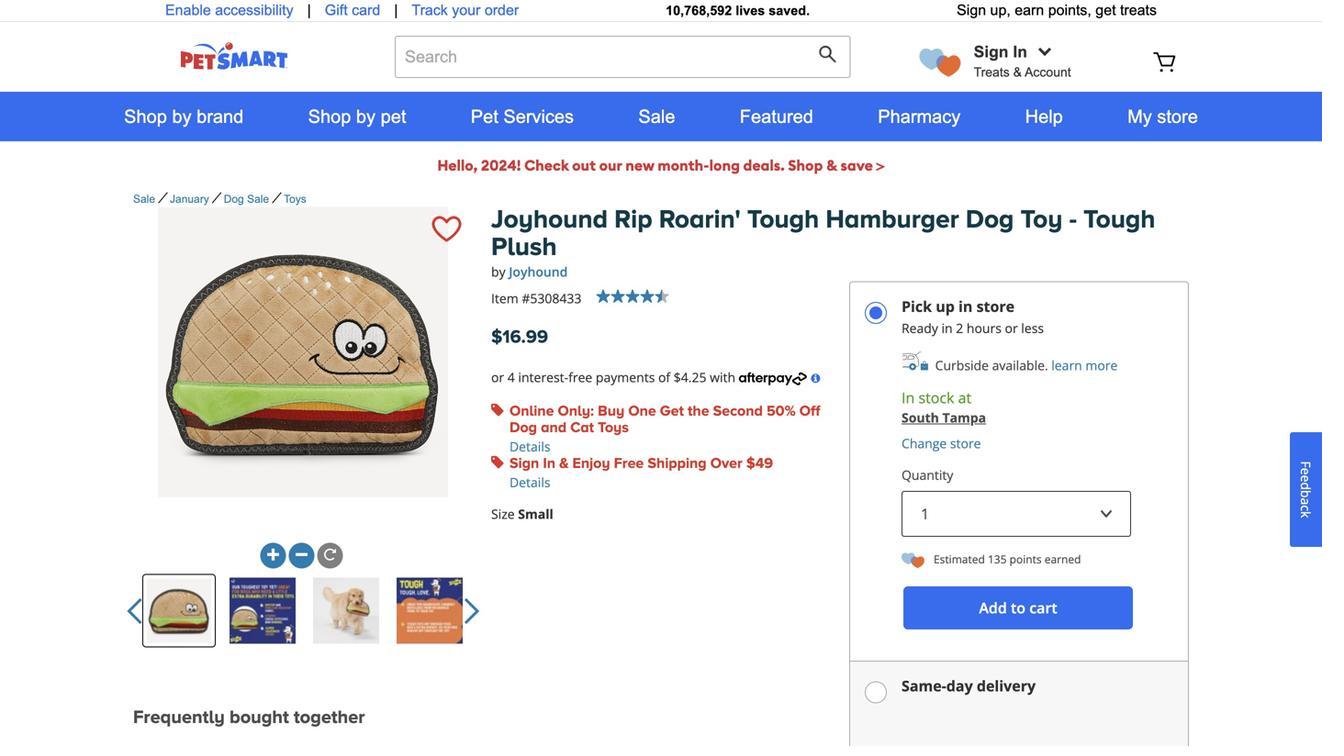 Task type: vqa. For each thing, say whether or not it's contained in the screenshot.
&
yes



Task type: locate. For each thing, give the bounding box(es) containing it.
dog
[[224, 193, 244, 205], [966, 205, 1015, 237], [510, 419, 537, 438]]

tampa
[[943, 409, 987, 427]]

joyhound up joyhound link
[[491, 205, 608, 237]]

by inside joyhound rip roarin' tough hamburger dog toy - tough plush by joyhound
[[491, 263, 506, 281]]

4
[[508, 369, 515, 386]]

1 horizontal spatial sale
[[247, 193, 269, 205]]

1 horizontal spatial by
[[356, 107, 376, 127]]

out
[[572, 156, 596, 175]]

$4.25
[[674, 369, 707, 386]]

>
[[877, 156, 885, 175]]

search text field
[[395, 36, 851, 78]]

toys right dog sale link
[[284, 193, 307, 205]]

& right treats
[[1014, 65, 1022, 79]]

sale left toys 'link'
[[247, 193, 269, 205]]

details up "small"
[[510, 474, 551, 491]]

f
[[1298, 462, 1315, 468]]

1 horizontal spatial sign
[[957, 2, 987, 18]]

2 details from the top
[[510, 474, 551, 491]]

0 vertical spatial details link
[[510, 438, 551, 455]]

0 vertical spatial sale link
[[606, 92, 708, 141]]

pet
[[381, 107, 406, 127], [471, 107, 499, 127]]

details link down online
[[510, 438, 551, 455]]

and
[[541, 419, 567, 438]]

sale link up hello, 2024! check out our new month-long deals. shop & save > link
[[606, 92, 708, 141]]

2024!
[[481, 156, 521, 175]]

store down tampa
[[951, 435, 982, 452]]

0 vertical spatial sign
[[957, 2, 987, 18]]

sale up hello, 2024! check out our new month-long deals. shop & save > link
[[639, 107, 676, 127]]

0 horizontal spatial by
[[172, 107, 192, 127]]

roarin'
[[659, 205, 741, 237]]

0 horizontal spatial pet
[[381, 107, 406, 127]]

tag image
[[491, 404, 504, 417]]

or left less
[[1005, 320, 1018, 337]]

my store
[[1128, 107, 1199, 127]]

e up d
[[1298, 468, 1315, 475]]

shop for shop by pet
[[308, 107, 351, 127]]

0 horizontal spatial &
[[560, 455, 569, 474]]

tough right the -
[[1084, 205, 1156, 237]]

at
[[959, 388, 972, 408]]

1 horizontal spatial dog
[[510, 419, 537, 438]]

sign left in
[[510, 455, 539, 474]]

same-
[[902, 677, 947, 696]]

sign left up, at the right top of the page
[[957, 2, 987, 18]]

sign for sign in & enjoy free shipping over $49
[[510, 455, 539, 474]]

details link up "small"
[[510, 474, 551, 491]]

0 vertical spatial &
[[1014, 65, 1022, 79]]

tag image
[[491, 456, 504, 469]]

by for brand
[[172, 107, 192, 127]]

sale link left january
[[133, 193, 155, 205]]

up,
[[991, 2, 1011, 18]]

dog left toy
[[966, 205, 1015, 237]]

change store link
[[902, 434, 1159, 453]]

c
[[1298, 505, 1315, 512]]

with
[[710, 369, 736, 386]]

1 vertical spatial details link
[[510, 474, 551, 491]]

None submit
[[819, 45, 842, 68]]

pet services
[[471, 107, 574, 127]]

shop by brand
[[124, 107, 244, 127]]

zoomout image
[[296, 549, 308, 561]]

toys inside online only: buy one get the second 50% off dog and cat toys
[[598, 419, 629, 438]]

in left 2
[[942, 320, 953, 337]]

a
[[1298, 498, 1315, 505]]

1 e from the top
[[1298, 468, 1315, 475]]

size
[[491, 505, 515, 523]]

0 horizontal spatial shop
[[124, 107, 167, 127]]

store right my at top
[[1158, 107, 1199, 127]]

hamburger
[[826, 205, 960, 237]]

| right card
[[394, 2, 398, 18]]

treats
[[974, 65, 1010, 79]]

0 horizontal spatial dog
[[224, 193, 244, 205]]

k
[[1298, 512, 1315, 518]]

1 horizontal spatial or
[[1005, 320, 1018, 337]]

2 vertical spatial &
[[560, 455, 569, 474]]

details for sign in & enjoy free shipping over $49
[[510, 474, 551, 491]]

-
[[1070, 205, 1078, 237]]

1 horizontal spatial shop
[[308, 107, 351, 127]]

0 horizontal spatial or
[[491, 369, 504, 386]]

details down online
[[510, 438, 551, 455]]

0 vertical spatial details
[[510, 438, 551, 455]]

or
[[1005, 320, 1018, 337], [491, 369, 504, 386]]

1 vertical spatial sale link
[[133, 193, 155, 205]]

2 vertical spatial store
[[951, 435, 982, 452]]

2 shop from the left
[[308, 107, 351, 127]]

e down f
[[1298, 475, 1315, 483]]

&
[[1014, 65, 1022, 79], [827, 156, 838, 175], [560, 455, 569, 474]]

b
[[1298, 490, 1315, 498]]

toys right cat
[[598, 419, 629, 438]]

0 vertical spatial store
[[1158, 107, 1199, 127]]

sign
[[974, 43, 1009, 61]]

or left 4
[[491, 369, 504, 386]]

0 horizontal spatial tough
[[748, 205, 820, 237]]

1 vertical spatial or
[[491, 369, 504, 386]]

in
[[543, 455, 556, 474]]

loyalty icon image
[[920, 49, 961, 77]]

0 horizontal spatial sale link
[[133, 193, 155, 205]]

gift card link
[[325, 0, 381, 21]]

of
[[659, 369, 671, 386]]

joyhound up item # 5308433
[[509, 263, 568, 281]]

1 horizontal spatial |
[[394, 2, 398, 18]]

sale
[[639, 107, 676, 127], [133, 193, 155, 205], [247, 193, 269, 205]]

add
[[980, 599, 1008, 618]]

shop for shop by brand
[[124, 107, 167, 127]]

sale for right sale link
[[639, 107, 676, 127]]

0 horizontal spatial sale
[[133, 193, 155, 205]]

10,768,592
[[666, 3, 732, 18]]

store for change store
[[951, 435, 982, 452]]

2 horizontal spatial dog
[[966, 205, 1015, 237]]

pick up in store ready in 2 hours or less
[[902, 297, 1045, 337]]

2 | from the left
[[394, 2, 398, 18]]

tough
[[748, 205, 820, 237], [1084, 205, 1156, 237]]

1 shop from the left
[[124, 107, 167, 127]]

same-day delivery
[[902, 677, 1036, 696]]

2 horizontal spatial sale
[[639, 107, 676, 127]]

get
[[1096, 2, 1117, 18]]

135
[[988, 552, 1007, 567]]

estimated
[[934, 552, 986, 567]]

& left save
[[827, 156, 838, 175]]

shop
[[788, 156, 823, 175]]

toys
[[284, 193, 307, 205], [598, 419, 629, 438]]

sign
[[957, 2, 987, 18], [510, 455, 539, 474]]

available.
[[993, 357, 1049, 374]]

over
[[711, 455, 743, 474]]

get
[[660, 403, 684, 421]]

sale left january
[[133, 193, 155, 205]]

f e e d b a c k
[[1298, 462, 1315, 518]]

sign in & enjoy free shipping over $49
[[510, 455, 773, 474]]

check
[[525, 156, 569, 175]]

save
[[841, 156, 874, 175]]

accessibility
[[215, 2, 294, 18]]

details for online only: buy one get the second 50% off dog and cat toys
[[510, 438, 551, 455]]

0 horizontal spatial sign
[[510, 455, 539, 474]]

1 vertical spatial &
[[827, 156, 838, 175]]

0 horizontal spatial |
[[307, 2, 311, 18]]

store inside my store link
[[1158, 107, 1199, 127]]

| left gift
[[307, 2, 311, 18]]

2 details link from the top
[[510, 474, 551, 491]]

1 vertical spatial sign
[[510, 455, 539, 474]]

card
[[352, 2, 381, 18]]

0 horizontal spatial toys
[[284, 193, 307, 205]]

the
[[688, 403, 710, 421]]

sale link
[[606, 92, 708, 141], [133, 193, 155, 205]]

pharmacy link
[[846, 92, 993, 141]]

enable accessibility link
[[165, 0, 294, 21]]

shop
[[124, 107, 167, 127], [308, 107, 351, 127]]

0 vertical spatial toys
[[284, 193, 307, 205]]

1 vertical spatial toys
[[598, 419, 629, 438]]

2 pet from the left
[[471, 107, 499, 127]]

hello, 2024! check out our new month-long deals. shop & save > link
[[438, 156, 885, 175]]

learn more link
[[1052, 357, 1118, 374]]

50%
[[767, 403, 796, 421]]

2 tough from the left
[[1084, 205, 1156, 237]]

dog left the and
[[510, 419, 537, 438]]

dog right january link
[[224, 193, 244, 205]]

your
[[452, 2, 481, 18]]

2 horizontal spatial &
[[1014, 65, 1022, 79]]

store up 'hours'
[[977, 297, 1015, 317]]

1 horizontal spatial tough
[[1084, 205, 1156, 237]]

in up south
[[902, 388, 915, 408]]

1 vertical spatial details
[[510, 474, 551, 491]]

1 details link from the top
[[510, 438, 551, 455]]

day
[[947, 677, 973, 696]]

help link
[[993, 92, 1096, 141]]

gift card
[[325, 2, 381, 18]]

add to cart button
[[904, 587, 1134, 630]]

shop by pet
[[308, 107, 406, 127]]

1 horizontal spatial sale link
[[606, 92, 708, 141]]

small
[[518, 505, 554, 523]]

store inside change store link
[[951, 435, 982, 452]]

january link
[[170, 193, 209, 205]]

tough down "deals."
[[748, 205, 820, 237]]

0 vertical spatial or
[[1005, 320, 1018, 337]]

quantity
[[902, 467, 954, 484]]

brand
[[197, 107, 244, 127]]

1 horizontal spatial toys
[[598, 419, 629, 438]]

2 horizontal spatial by
[[491, 263, 506, 281]]

ispu element
[[865, 302, 887, 324]]

& right in
[[560, 455, 569, 474]]

1 details from the top
[[510, 438, 551, 455]]

None search field
[[395, 36, 851, 96]]

1 vertical spatial store
[[977, 297, 1015, 317]]

petsmart image
[[147, 42, 322, 70]]

services
[[504, 107, 574, 127]]

1 horizontal spatial pet
[[471, 107, 499, 127]]



Task type: describe. For each thing, give the bounding box(es) containing it.
frequently bought together
[[133, 707, 365, 731]]

10,768,592  lives saved. link
[[666, 3, 810, 18]]

shop by brand link
[[92, 92, 276, 141]]

less
[[1022, 320, 1045, 337]]

in right up
[[959, 297, 973, 317]]

pet inside "link"
[[471, 107, 499, 127]]

dog sale link
[[224, 193, 269, 205]]

2 e from the top
[[1298, 475, 1315, 483]]

interest-
[[518, 369, 569, 386]]

pet services link
[[439, 92, 606, 141]]

1 pet from the left
[[381, 107, 406, 127]]

pick
[[902, 297, 932, 317]]

featured
[[740, 107, 814, 127]]

item # 5308433
[[491, 290, 582, 307]]

#
[[522, 290, 530, 307]]

track your order link
[[412, 0, 519, 21]]

payments
[[596, 369, 655, 386]]

online only: buy one get the second 50% off dog and cat toys
[[510, 403, 821, 438]]

treats
[[1121, 2, 1157, 18]]

sd element
[[865, 682, 887, 704]]

sign in
[[974, 43, 1028, 61]]

stock
[[919, 388, 955, 408]]

track your order
[[412, 2, 519, 18]]

store for my store
[[1158, 107, 1199, 127]]

0 vertical spatial joyhound
[[491, 205, 608, 237]]

together
[[294, 707, 365, 731]]

sale for the bottom sale link
[[133, 193, 155, 205]]

or 4 interest-free payments of $4.25 with
[[491, 369, 739, 386]]

sign for sign up, earn points, get treats
[[957, 2, 987, 18]]

order
[[485, 2, 519, 18]]

store inside pick up in store ready in 2 hours or less
[[977, 297, 1015, 317]]

shipping
[[648, 455, 707, 474]]

saved.
[[769, 3, 810, 18]]

to
[[1011, 599, 1026, 618]]

lives
[[736, 3, 765, 18]]

in inside in stock at south tampa
[[902, 388, 915, 408]]

details link for sign in & enjoy free shipping over $49
[[510, 474, 551, 491]]

in up treats & account
[[1014, 43, 1028, 61]]

cat
[[571, 419, 594, 438]]

cart
[[1030, 599, 1058, 618]]

my
[[1128, 107, 1153, 127]]

frequently
[[133, 707, 225, 731]]

joyhound rip roarin' tough hamburger dog toy - tough plush by joyhound
[[491, 205, 1156, 281]]

details link for online only: buy one get the second 50% off dog and cat toys
[[510, 438, 551, 455]]

our
[[599, 156, 622, 175]]

new
[[626, 156, 655, 175]]

or inside pick up in store ready in 2 hours or less
[[1005, 320, 1018, 337]]

dog inside joyhound rip roarin' tough hamburger dog toy - tough plush by joyhound
[[966, 205, 1015, 237]]

1 vertical spatial joyhound
[[509, 263, 568, 281]]

$16.99
[[491, 327, 548, 350]]

estimated 135 points earned
[[934, 552, 1082, 567]]

long
[[710, 156, 740, 175]]

ready
[[902, 320, 939, 337]]

treats & account
[[974, 65, 1072, 79]]

change
[[902, 435, 947, 452]]

not favorited image
[[432, 216, 462, 242]]

joyhound link
[[509, 263, 568, 281]]

enjoy
[[573, 455, 610, 474]]

hello, 2024! check out our new month-long deals. shop & save >
[[438, 156, 885, 175]]

more
[[1086, 357, 1118, 374]]

1 | from the left
[[307, 2, 311, 18]]

buy
[[598, 403, 625, 421]]

d
[[1298, 483, 1315, 490]]

size small
[[491, 505, 554, 523]]

learn
[[1052, 357, 1083, 374]]

track
[[412, 2, 448, 18]]

zoomin image
[[267, 549, 279, 561]]

toy
[[1021, 205, 1063, 237]]

1 tough from the left
[[748, 205, 820, 237]]

south
[[902, 409, 940, 427]]

1 horizontal spatial &
[[827, 156, 838, 175]]

up
[[936, 297, 955, 317]]

free
[[614, 455, 644, 474]]

account
[[1025, 65, 1072, 79]]

dog sale
[[224, 193, 269, 205]]

enable
[[165, 2, 211, 18]]

pharmacy
[[878, 107, 961, 127]]

earn
[[1015, 2, 1045, 18]]

reset image
[[324, 549, 336, 561]]

points
[[1010, 552, 1042, 567]]

points,
[[1049, 2, 1092, 18]]

deals.
[[744, 156, 785, 175]]

by for pet
[[356, 107, 376, 127]]

add to cart
[[980, 599, 1058, 618]]

rip
[[615, 205, 653, 237]]

earned
[[1045, 552, 1082, 567]]

10,768,592  lives saved.
[[666, 3, 810, 18]]

one
[[629, 403, 657, 421]]

item
[[491, 290, 519, 307]]

dog inside online only: buy one get the second 50% off dog and cat toys
[[510, 419, 537, 438]]

january
[[170, 193, 209, 205]]



